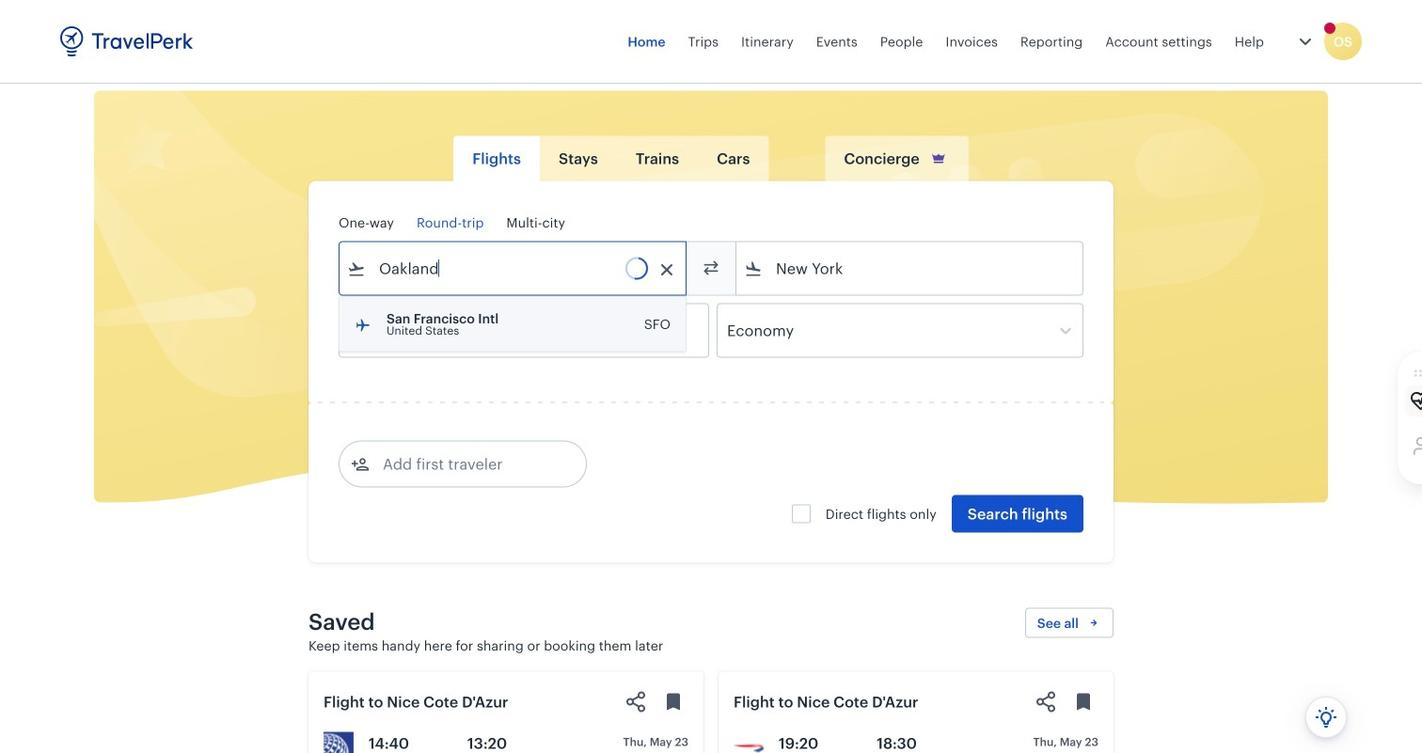 Task type: vqa. For each thing, say whether or not it's contained in the screenshot.
'Move backward to switch to the previous month.' image
no



Task type: locate. For each thing, give the bounding box(es) containing it.
From search field
[[366, 253, 661, 284]]

british airways image
[[734, 732, 764, 753]]

To search field
[[763, 253, 1058, 284]]

Depart text field
[[366, 304, 464, 357]]



Task type: describe. For each thing, give the bounding box(es) containing it.
Add first traveler search field
[[370, 449, 565, 479]]

Return text field
[[478, 304, 575, 357]]

united airlines image
[[324, 732, 354, 753]]



